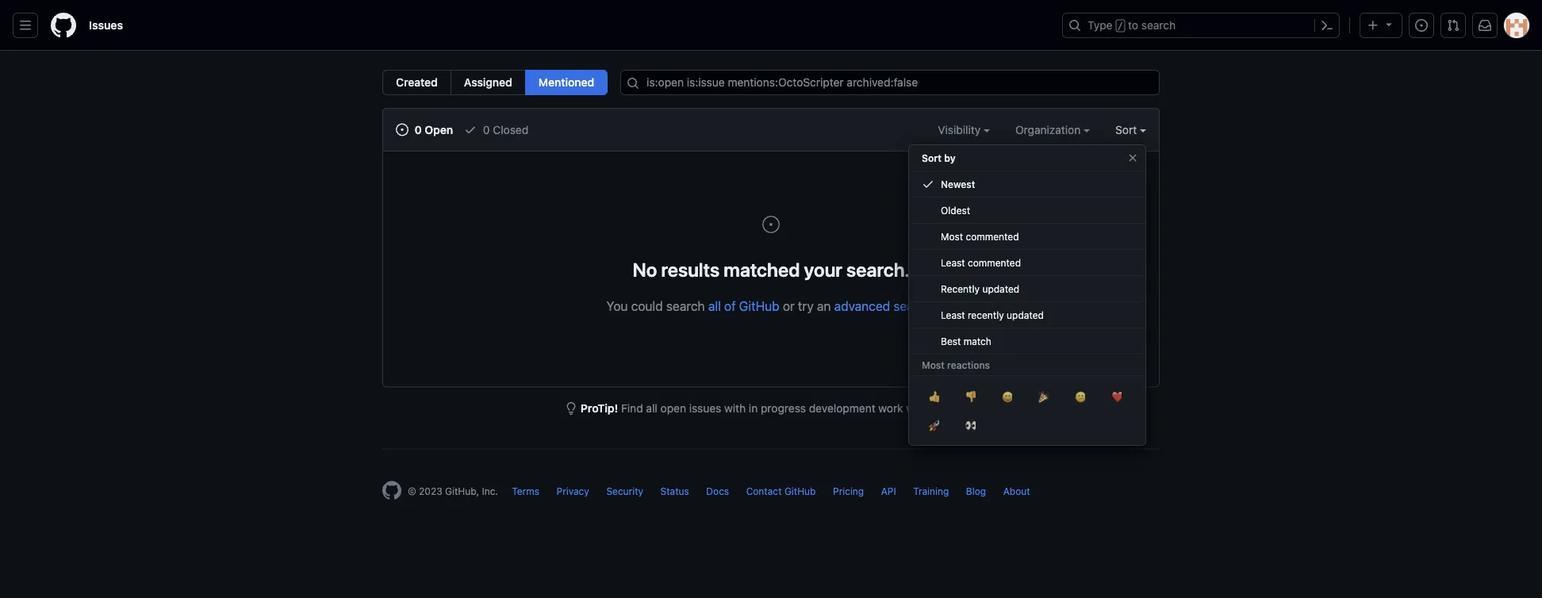 Task type: vqa. For each thing, say whether or not it's contained in the screenshot.
leftmost with
yes



Task type: locate. For each thing, give the bounding box(es) containing it.
sort for sort
[[1115, 123, 1137, 136]]

0 vertical spatial updated
[[982, 283, 1019, 294]]

github right of
[[739, 298, 779, 313]]

1 vertical spatial all
[[646, 402, 657, 415]]

sort by
[[922, 152, 956, 163]]

least for least commented
[[941, 257, 965, 268]]

🎉
[[1038, 391, 1048, 403]]

about link
[[1003, 486, 1030, 497]]

all
[[708, 298, 721, 313], [646, 402, 657, 415]]

0 left closed
[[483, 123, 490, 136]]

0 horizontal spatial all
[[646, 402, 657, 415]]

api
[[881, 486, 896, 497]]

progress
[[761, 402, 806, 415]]

sort inside popup button
[[1115, 123, 1137, 136]]

1 horizontal spatial github
[[784, 486, 816, 497]]

light bulb image
[[565, 402, 577, 415]]

most inside "link"
[[941, 231, 963, 242]]

issue opened image up no results matched your search.
[[762, 215, 781, 234]]

1 vertical spatial most
[[922, 359, 945, 370]]

commented
[[966, 231, 1019, 242], [968, 257, 1021, 268]]

updated down "recently updated" 'link'
[[1007, 309, 1044, 320]]

issues
[[89, 19, 123, 32]]

1 horizontal spatial sort
[[1115, 123, 1137, 136]]

triangle down image
[[1383, 18, 1395, 31]]

search down the results
[[666, 298, 705, 313]]

protip!
[[580, 402, 618, 415]]

Search all issues text field
[[620, 70, 1160, 95]]

0 closed
[[480, 123, 528, 136]]

security link
[[606, 486, 643, 497]]

matched
[[724, 258, 800, 280]]

type / to search
[[1088, 19, 1176, 32]]

github right contact
[[784, 486, 816, 497]]

2 with from the left
[[906, 402, 928, 415]]

all left of
[[708, 298, 721, 313]]

least for least recently updated
[[941, 309, 965, 320]]

most down oldest
[[941, 231, 963, 242]]

2 0 from the left
[[483, 123, 490, 136]]

open
[[660, 402, 686, 415]]

updated up least recently updated
[[982, 283, 1019, 294]]

close menu image
[[1126, 152, 1139, 164]]

check image inside 0 closed link
[[464, 123, 477, 136]]

🚀
[[929, 419, 938, 432]]

0 horizontal spatial 0
[[415, 123, 422, 136]]

0 vertical spatial all
[[708, 298, 721, 313]]

🎉 link
[[1025, 382, 1061, 411]]

1 vertical spatial .
[[974, 402, 977, 415]]

could
[[631, 298, 663, 313]]

most for most reactions
[[922, 359, 945, 370]]

1 vertical spatial commented
[[968, 257, 1021, 268]]

organization
[[1015, 123, 1084, 136]]

docs
[[706, 486, 729, 497]]

search right to
[[1141, 19, 1176, 32]]

0 vertical spatial check image
[[464, 123, 477, 136]]

🚀 link
[[915, 411, 952, 439]]

1 horizontal spatial .
[[974, 402, 977, 415]]

Issues search field
[[620, 70, 1160, 95]]

0 horizontal spatial with
[[724, 402, 746, 415]]

blog
[[966, 486, 986, 497]]

results
[[661, 258, 720, 280]]

most
[[941, 231, 963, 242], [922, 359, 945, 370]]

issues element
[[382, 70, 608, 95]]

sort up the 'close menu' image on the top of page
[[1115, 123, 1137, 136]]

0 vertical spatial issue opened image
[[396, 123, 409, 136]]

0 vertical spatial github
[[739, 298, 779, 313]]

issue opened image
[[1415, 19, 1428, 32]]

0 horizontal spatial sort
[[922, 152, 942, 163]]

😄
[[1002, 391, 1011, 403]]

search.
[[846, 258, 910, 280]]

least
[[941, 257, 965, 268], [941, 309, 965, 320]]

organization button
[[1015, 121, 1090, 138]]

least up recently
[[941, 257, 965, 268]]

check image
[[464, 123, 477, 136], [922, 178, 934, 190]]

issue opened image left 0 open
[[396, 123, 409, 136]]

created
[[396, 76, 438, 89]]

0 horizontal spatial issue opened image
[[396, 123, 409, 136]]

commented up least commented
[[966, 231, 1019, 242]]

1 vertical spatial sort
[[922, 152, 942, 163]]

with left in
[[724, 402, 746, 415]]

updated
[[982, 283, 1019, 294], [1007, 309, 1044, 320]]

0 horizontal spatial .
[[932, 298, 936, 313]]

assigned
[[464, 76, 512, 89]]

an
[[817, 298, 831, 313]]

commented up the recently updated
[[968, 257, 1021, 268]]

visibility
[[938, 123, 984, 136]]

most down best
[[922, 359, 945, 370]]

0 left open
[[415, 123, 422, 136]]

plus image
[[1367, 19, 1379, 32]]

with left 👍
[[906, 402, 928, 415]]

closed
[[493, 123, 528, 136]]

1 0 from the left
[[415, 123, 422, 136]]

oldest
[[941, 205, 970, 216]]

1 vertical spatial least
[[941, 309, 965, 320]]

0
[[415, 123, 422, 136], [483, 123, 490, 136]]

© 2023 github, inc.
[[408, 486, 498, 497]]

check image inside newest link
[[922, 178, 934, 190]]

with
[[724, 402, 746, 415], [906, 402, 928, 415]]

match
[[964, 336, 991, 347]]

1 least from the top
[[941, 257, 965, 268]]

❤️ link
[[1098, 382, 1134, 411]]

all right find
[[646, 402, 657, 415]]

command palette image
[[1321, 19, 1333, 32]]

least up best
[[941, 309, 965, 320]]

0 vertical spatial sort
[[1115, 123, 1137, 136]]

0 vertical spatial least
[[941, 257, 965, 268]]

your
[[804, 258, 842, 280]]

sort left by
[[922, 152, 942, 163]]

2 horizontal spatial search
[[1141, 19, 1176, 32]]

0 for closed
[[483, 123, 490, 136]]

or
[[783, 298, 795, 313]]

check image for 0 closed link
[[464, 123, 477, 136]]

issue opened image
[[396, 123, 409, 136], [762, 215, 781, 234]]

notifications image
[[1479, 19, 1491, 32]]

search
[[1141, 19, 1176, 32], [666, 298, 705, 313], [893, 298, 932, 313]]

terms
[[512, 486, 539, 497]]

github
[[739, 298, 779, 313], [784, 486, 816, 497]]

2 least from the top
[[941, 309, 965, 320]]

0 vertical spatial commented
[[966, 231, 1019, 242]]

1 vertical spatial github
[[784, 486, 816, 497]]

1 horizontal spatial with
[[906, 402, 928, 415]]

search image
[[627, 77, 639, 90]]

search down search.
[[893, 298, 932, 313]]

0 horizontal spatial check image
[[464, 123, 477, 136]]

commented inside "link"
[[966, 231, 1019, 242]]

of
[[724, 298, 736, 313]]

github,
[[445, 486, 479, 497]]

check image down sort by
[[922, 178, 934, 190]]

least commented
[[941, 257, 1021, 268]]

contact github
[[746, 486, 816, 497]]

1 vertical spatial check image
[[922, 178, 934, 190]]

1 horizontal spatial issue opened image
[[762, 215, 781, 234]]

1 horizontal spatial check image
[[922, 178, 934, 190]]

0 vertical spatial most
[[941, 231, 963, 242]]

0 vertical spatial .
[[932, 298, 936, 313]]

best
[[941, 336, 961, 347]]

0 open
[[412, 123, 453, 136]]

assigned link
[[450, 70, 526, 95]]

1 vertical spatial updated
[[1007, 309, 1044, 320]]

most commented link
[[909, 224, 1145, 250]]

check image right open
[[464, 123, 477, 136]]

1 horizontal spatial 0
[[483, 123, 490, 136]]



Task type: describe. For each thing, give the bounding box(es) containing it.
you
[[606, 298, 628, 313]]

😕 link
[[1061, 382, 1098, 411]]

commented for most commented
[[966, 231, 1019, 242]]

all of github link
[[708, 298, 779, 313]]

git pull request image
[[1447, 19, 1460, 32]]

issue opened image inside 0 open link
[[396, 123, 409, 136]]

status link
[[660, 486, 689, 497]]

0 closed link
[[464, 121, 528, 138]]

docs link
[[706, 486, 729, 497]]

you could search all of github or try an advanced search .
[[606, 298, 936, 313]]

in
[[749, 402, 758, 415]]

security
[[606, 486, 643, 497]]

1 vertical spatial issue opened image
[[762, 215, 781, 234]]

advanced search link
[[834, 298, 932, 313]]

1 horizontal spatial search
[[893, 298, 932, 313]]

no
[[632, 258, 657, 280]]

👀
[[965, 419, 975, 432]]

sort button
[[1115, 121, 1146, 138]]

about
[[1003, 486, 1030, 497]]

1 with from the left
[[724, 402, 746, 415]]

newest
[[941, 178, 975, 190]]

least recently updated link
[[909, 302, 1145, 328]]

😄 link
[[988, 382, 1025, 411]]

by
[[944, 152, 956, 163]]

/
[[1117, 21, 1123, 32]]

contact
[[746, 486, 782, 497]]

inc.
[[482, 486, 498, 497]]

0 open link
[[396, 121, 453, 138]]

©
[[408, 486, 416, 497]]

0 horizontal spatial search
[[666, 298, 705, 313]]

type
[[1088, 19, 1113, 32]]

reactions
[[947, 359, 990, 370]]

updated inside least recently updated link
[[1007, 309, 1044, 320]]

most commented
[[941, 231, 1019, 242]]

updated inside "recently updated" 'link'
[[982, 283, 1019, 294]]

find
[[621, 402, 643, 415]]

work
[[878, 402, 903, 415]]

no results matched your search.
[[632, 258, 910, 280]]

created link
[[382, 70, 451, 95]]

least commented link
[[909, 250, 1145, 276]]

training
[[913, 486, 949, 497]]

check image for newest link
[[922, 178, 934, 190]]

commented for least commented
[[968, 257, 1021, 268]]

👀 link
[[952, 411, 988, 439]]

newest link
[[909, 171, 1145, 198]]

development
[[809, 402, 875, 415]]

linked:pr
[[931, 402, 974, 415]]

homepage image
[[51, 13, 76, 38]]

2023
[[419, 486, 442, 497]]

👎
[[965, 391, 975, 403]]

most reactions
[[922, 359, 990, 370]]

❤️
[[1111, 391, 1121, 403]]

most for most commented
[[941, 231, 963, 242]]

👍
[[929, 391, 938, 403]]

terms link
[[512, 486, 539, 497]]

homepage image
[[382, 481, 401, 500]]

best match link
[[909, 328, 1145, 355]]

advanced
[[834, 298, 890, 313]]

👍 link
[[915, 382, 952, 411]]

pricing
[[833, 486, 864, 497]]

recently updated link
[[909, 276, 1145, 302]]

1 horizontal spatial all
[[708, 298, 721, 313]]

training link
[[913, 486, 949, 497]]

to
[[1128, 19, 1138, 32]]

best match
[[941, 336, 991, 347]]

sort for sort by
[[922, 152, 942, 163]]

recently
[[968, 309, 1004, 320]]

issues
[[689, 402, 721, 415]]

try
[[798, 298, 814, 313]]

recently updated
[[941, 283, 1019, 294]]

😕
[[1075, 391, 1084, 403]]

status
[[660, 486, 689, 497]]

privacy link
[[557, 486, 589, 497]]

linked:pr link
[[931, 402, 974, 415]]

recently
[[941, 283, 980, 294]]

👎 link
[[952, 382, 988, 411]]

api link
[[881, 486, 896, 497]]

oldest link
[[909, 198, 1145, 224]]

visibility button
[[938, 121, 990, 138]]

0 for open
[[415, 123, 422, 136]]

protip! find all open issues with in progress development work with linked:pr .
[[580, 402, 977, 415]]

contact github link
[[746, 486, 816, 497]]

0 horizontal spatial github
[[739, 298, 779, 313]]

pricing link
[[833, 486, 864, 497]]



